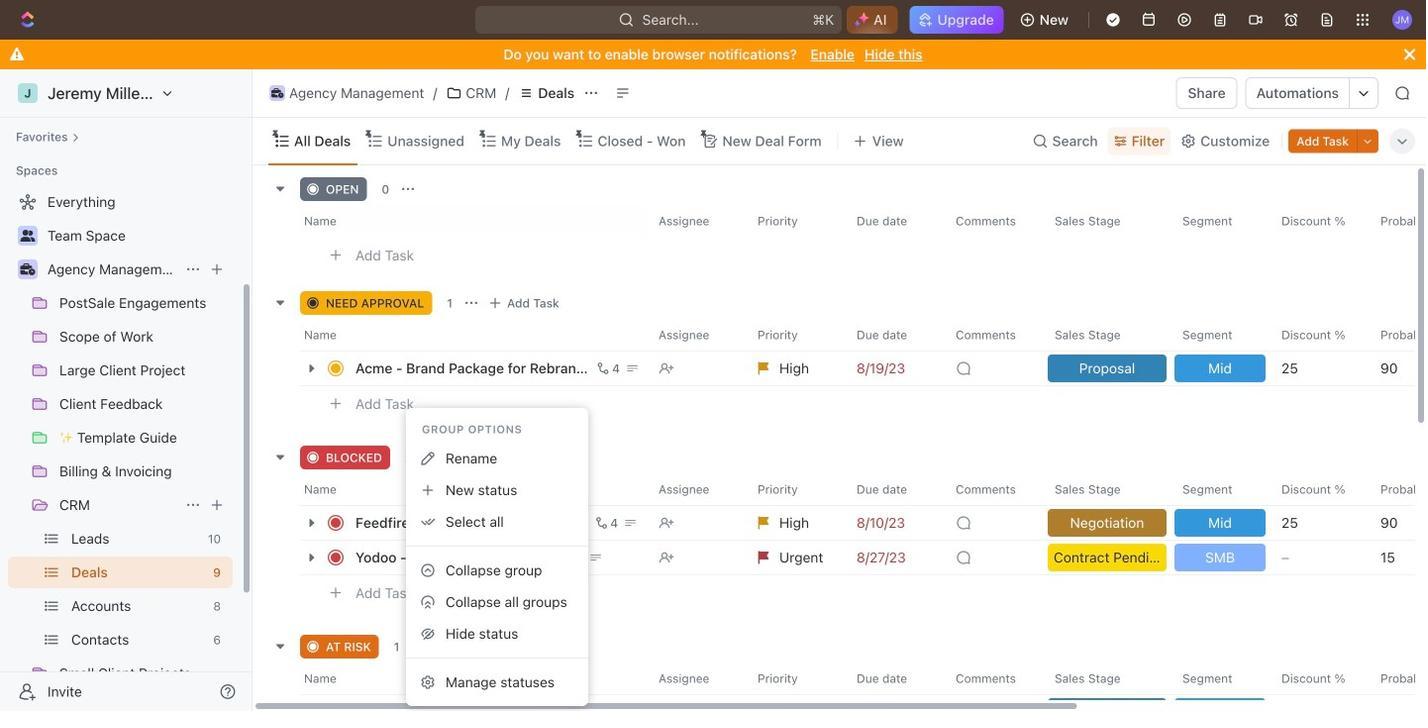Task type: locate. For each thing, give the bounding box(es) containing it.
business time image
[[271, 88, 284, 98], [20, 264, 35, 275]]

1 horizontal spatial business time image
[[271, 88, 284, 98]]

1 vertical spatial business time image
[[20, 264, 35, 275]]

0 horizontal spatial business time image
[[20, 264, 35, 275]]

tree
[[8, 186, 233, 711]]

0 vertical spatial business time image
[[271, 88, 284, 98]]

sidebar navigation
[[0, 69, 253, 711]]



Task type: describe. For each thing, give the bounding box(es) containing it.
business time image inside sidebar navigation
[[20, 264, 35, 275]]

tree inside sidebar navigation
[[8, 186, 233, 711]]



Task type: vqa. For each thing, say whether or not it's contained in the screenshot.
THE BUSINESS TIME icon
yes



